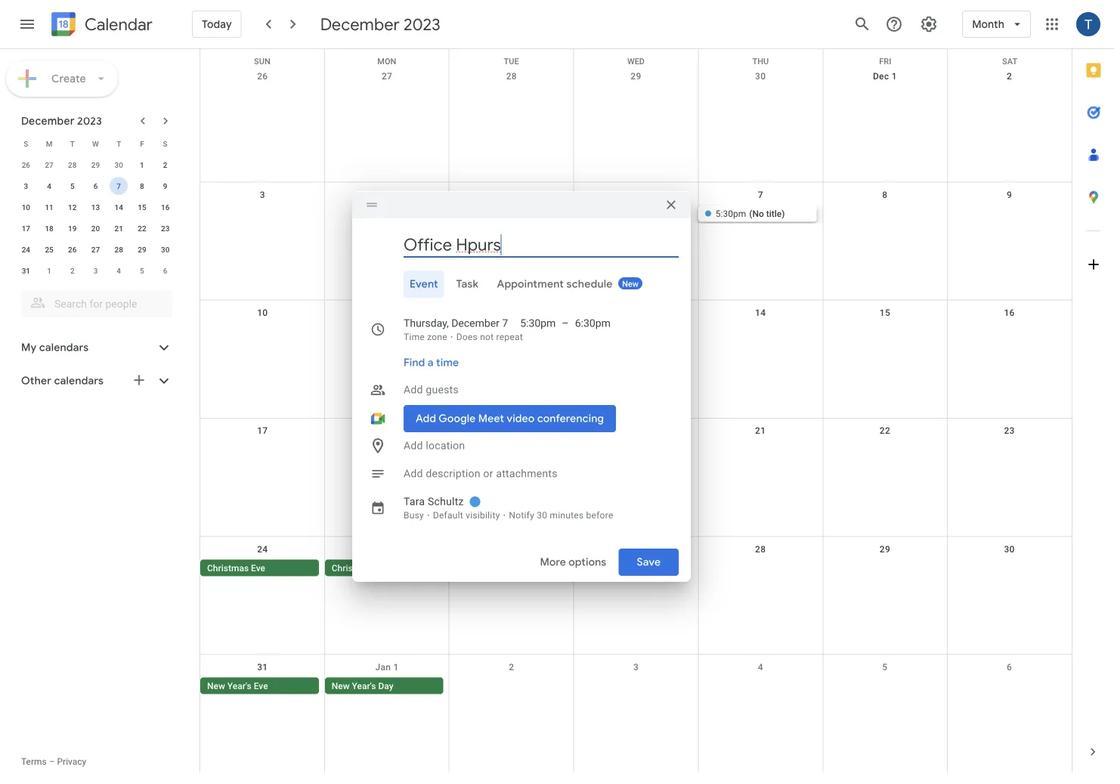 Task type: describe. For each thing, give the bounding box(es) containing it.
– for 5:30pm
[[562, 317, 569, 330]]

26 for dec 1
[[257, 71, 268, 82]]

1 horizontal spatial 23
[[1005, 426, 1015, 436]]

22 element
[[133, 219, 151, 237]]

add guests button
[[398, 377, 679, 404]]

10 element
[[17, 198, 35, 216]]

to element
[[562, 316, 569, 331]]

tue
[[504, 57, 519, 66]]

1 t from the left
[[70, 139, 75, 148]]

11
[[45, 203, 53, 212]]

22 inside grid
[[880, 426, 891, 436]]

1 horizontal spatial december
[[320, 14, 400, 35]]

november 30 element
[[110, 156, 128, 174]]

november 27 element
[[40, 156, 58, 174]]

31 for jan 1
[[257, 662, 268, 673]]

Add title text field
[[404, 234, 679, 256]]

grid containing 26
[[200, 49, 1072, 774]]

1 horizontal spatial 26
[[68, 245, 77, 254]]

10 inside 10 'element'
[[22, 203, 30, 212]]

9 for sun
[[1007, 189, 1013, 200]]

repeat
[[496, 332, 523, 343]]

28 element
[[110, 240, 128, 259]]

15 inside grid
[[880, 308, 891, 318]]

tara
[[404, 496, 425, 508]]

january 6 element
[[156, 262, 174, 280]]

or
[[483, 468, 493, 480]]

27 element
[[87, 240, 105, 259]]

1 vertical spatial december
[[21, 114, 75, 128]]

add description or attachments
[[404, 468, 558, 480]]

christmas eve
[[207, 563, 265, 573]]

sat
[[1003, 57, 1018, 66]]

my calendars
[[21, 341, 89, 355]]

– for terms
[[49, 757, 55, 768]]

24 inside 24 element
[[22, 245, 30, 254]]

add location
[[404, 440, 465, 452]]

january 4 element
[[110, 262, 128, 280]]

calendars for my calendars
[[39, 341, 89, 355]]

add for add guests
[[404, 384, 423, 396]]

18 inside 18 element
[[45, 224, 53, 233]]

20 element
[[87, 219, 105, 237]]

16 element
[[156, 198, 174, 216]]

thursday, december 7
[[404, 317, 508, 330]]

9 for december 2023
[[163, 181, 167, 191]]

default
[[433, 510, 463, 521]]

location
[[426, 440, 465, 452]]

default visibility
[[433, 510, 500, 521]]

event
[[410, 278, 438, 291]]

schultz
[[428, 496, 464, 508]]

1 horizontal spatial 7
[[502, 317, 508, 330]]

description
[[426, 468, 481, 480]]

before
[[586, 510, 614, 521]]

attachments
[[496, 468, 558, 480]]

23 element
[[156, 219, 174, 237]]

add for add location
[[404, 440, 423, 452]]

main drawer image
[[18, 15, 36, 33]]

2 s from the left
[[163, 139, 168, 148]]

settings menu image
[[920, 15, 939, 33]]

new for new year's day
[[332, 681, 350, 692]]

wed
[[628, 57, 645, 66]]

christmas day button
[[325, 560, 443, 576]]

12 element
[[63, 198, 81, 216]]

1 vertical spatial 14
[[755, 308, 766, 318]]

0 vertical spatial 2023
[[404, 14, 441, 35]]

terms – privacy
[[21, 757, 86, 768]]

event button
[[404, 271, 444, 298]]

appointment schedule
[[497, 278, 613, 291]]

month
[[973, 17, 1005, 31]]

christmas for christmas day
[[332, 563, 373, 573]]

today button
[[192, 6, 242, 42]]

12 inside december 2023 'grid'
[[68, 203, 77, 212]]

(no
[[750, 208, 764, 219]]

24 element
[[17, 240, 35, 259]]

calendars for other calendars
[[54, 374, 104, 388]]

privacy link
[[57, 757, 86, 768]]

17 inside row group
[[22, 224, 30, 233]]

7 cell
[[107, 175, 130, 197]]

14 inside december 2023 'grid'
[[115, 203, 123, 212]]

time
[[404, 332, 425, 343]]

my calendars button
[[3, 336, 188, 360]]

w
[[92, 139, 99, 148]]

not
[[480, 332, 494, 343]]

visibility
[[466, 510, 500, 521]]

30 element
[[156, 240, 174, 259]]

add guests
[[404, 384, 459, 396]]

title)
[[767, 208, 785, 219]]

1 vertical spatial 16
[[1005, 308, 1015, 318]]

christmas eve button
[[200, 560, 319, 576]]

1 horizontal spatial 24
[[257, 544, 268, 555]]

new year's eve button
[[200, 678, 319, 695]]

6:30pm
[[575, 317, 611, 330]]

new year's day button
[[325, 678, 443, 695]]

time zone
[[404, 332, 448, 343]]

8 for sun
[[883, 189, 888, 200]]

13
[[91, 203, 100, 212]]

does not repeat
[[457, 332, 523, 343]]

15 element
[[133, 198, 151, 216]]

dec 1
[[873, 71, 897, 82]]

today
[[202, 17, 232, 31]]

calendar element
[[48, 9, 153, 42]]

1 right jan
[[394, 662, 399, 673]]

2 horizontal spatial december
[[452, 317, 500, 330]]

notify 30 minutes before
[[509, 510, 614, 521]]

other
[[21, 374, 52, 388]]

new element
[[619, 278, 643, 290]]

f
[[140, 139, 144, 148]]

13 element
[[87, 198, 105, 216]]

22 inside december 2023 'grid'
[[138, 224, 146, 233]]

november 28 element
[[63, 156, 81, 174]]

0 vertical spatial december 2023
[[320, 14, 441, 35]]

new year's eve
[[207, 681, 268, 692]]

create
[[51, 72, 86, 85]]

thu
[[753, 57, 769, 66]]

busy
[[404, 510, 424, 521]]

terms link
[[21, 757, 47, 768]]

terms
[[21, 757, 47, 768]]

thursday,
[[404, 317, 449, 330]]

jan 1
[[375, 662, 399, 673]]

task
[[457, 278, 479, 291]]

my
[[21, 341, 37, 355]]

tab list containing event
[[364, 271, 679, 298]]

sun
[[254, 57, 271, 66]]

new
[[622, 279, 639, 289]]

does
[[457, 332, 478, 343]]

29 element
[[133, 240, 151, 259]]

15 inside 15 'element'
[[138, 203, 146, 212]]

day inside button
[[376, 563, 391, 573]]

new for new year's eve
[[207, 681, 225, 692]]



Task type: locate. For each thing, give the bounding box(es) containing it.
0 horizontal spatial tab list
[[364, 271, 679, 298]]

4 inside january 4 'element'
[[117, 266, 121, 275]]

new year's day
[[332, 681, 394, 692]]

christmas inside button
[[207, 563, 249, 573]]

26 element
[[63, 240, 81, 259]]

s right f
[[163, 139, 168, 148]]

23
[[161, 224, 170, 233], [1005, 426, 1015, 436]]

26 left november 27 element
[[22, 160, 30, 169]]

7 inside cell
[[117, 181, 121, 191]]

cell
[[200, 205, 325, 223], [325, 205, 449, 223], [449, 205, 574, 223], [574, 205, 699, 223], [823, 205, 948, 223], [948, 205, 1072, 223], [449, 560, 574, 578], [574, 560, 699, 578], [699, 560, 823, 578], [948, 560, 1072, 578], [449, 678, 574, 696], [574, 678, 699, 696], [699, 678, 823, 696], [948, 678, 1072, 696]]

appointment
[[497, 278, 564, 291]]

12 inside grid
[[506, 308, 517, 318]]

0 vertical spatial calendars
[[39, 341, 89, 355]]

january 2 element
[[63, 262, 81, 280]]

2 vertical spatial add
[[404, 468, 423, 480]]

year's inside button
[[352, 681, 376, 692]]

0 vertical spatial 17
[[22, 224, 30, 233]]

eve inside christmas eve button
[[251, 563, 265, 573]]

1 vertical spatial 31
[[257, 662, 268, 673]]

0 vertical spatial 5:30pm
[[716, 208, 746, 219]]

0 horizontal spatial december
[[21, 114, 75, 128]]

19 down 12 element
[[68, 224, 77, 233]]

3
[[24, 181, 28, 191], [260, 189, 265, 200], [93, 266, 98, 275], [634, 662, 639, 673]]

find a time button
[[398, 349, 465, 377]]

7 up the 14 element
[[117, 181, 121, 191]]

fri
[[880, 57, 892, 66]]

None search field
[[0, 284, 188, 318]]

0 horizontal spatial 12
[[68, 203, 77, 212]]

18
[[45, 224, 53, 233], [382, 426, 393, 436]]

1 vertical spatial 26
[[22, 160, 30, 169]]

2 christmas from the left
[[332, 563, 373, 573]]

1 vertical spatial 17
[[257, 426, 268, 436]]

9 inside grid
[[1007, 189, 1013, 200]]

1 vertical spatial 12
[[506, 308, 517, 318]]

1 horizontal spatial 15
[[880, 308, 891, 318]]

1 horizontal spatial tab list
[[1073, 49, 1115, 731]]

0 vertical spatial 23
[[161, 224, 170, 233]]

1 s from the left
[[24, 139, 28, 148]]

2
[[1007, 71, 1013, 82], [163, 160, 167, 169], [70, 266, 75, 275], [509, 662, 514, 673]]

t up november 30 element
[[117, 139, 121, 148]]

0 vertical spatial day
[[376, 563, 391, 573]]

0 vertical spatial 19
[[68, 224, 77, 233]]

1 vertical spatial 24
[[257, 544, 268, 555]]

notify
[[509, 510, 535, 521]]

0 vertical spatial eve
[[251, 563, 265, 573]]

2 vertical spatial 26
[[68, 245, 77, 254]]

november 26 element
[[17, 156, 35, 174]]

19
[[68, 224, 77, 233], [506, 426, 517, 436]]

0 horizontal spatial year's
[[227, 681, 252, 692]]

5:30pm for 5:30pm – 6:30pm
[[520, 317, 556, 330]]

eve
[[251, 563, 265, 573], [254, 681, 268, 692]]

1 vertical spatial 10
[[257, 308, 268, 318]]

5:30pm inside grid
[[716, 208, 746, 219]]

20
[[91, 224, 100, 233]]

1 christmas from the left
[[207, 563, 249, 573]]

christmas inside button
[[332, 563, 373, 573]]

s
[[24, 139, 28, 148], [163, 139, 168, 148]]

5:30pm for 5:30pm (no title)
[[716, 208, 746, 219]]

14 element
[[110, 198, 128, 216]]

7 up repeat
[[502, 317, 508, 330]]

2 horizontal spatial 26
[[257, 71, 268, 82]]

8 inside row group
[[140, 181, 144, 191]]

31
[[22, 266, 30, 275], [257, 662, 268, 673]]

– right terms
[[49, 757, 55, 768]]

january 1 element
[[40, 262, 58, 280]]

2 add from the top
[[404, 440, 423, 452]]

8 for december 2023
[[140, 181, 144, 191]]

24 up 31 element
[[22, 245, 30, 254]]

9 inside row group
[[163, 181, 167, 191]]

new inside button
[[332, 681, 350, 692]]

1 horizontal spatial 2023
[[404, 14, 441, 35]]

0 horizontal spatial 16
[[161, 203, 170, 212]]

1 vertical spatial calendars
[[54, 374, 104, 388]]

0 horizontal spatial new
[[207, 681, 225, 692]]

christmas
[[207, 563, 249, 573], [332, 563, 373, 573]]

1 vertical spatial december 2023
[[21, 114, 102, 128]]

2023
[[404, 14, 441, 35], [77, 114, 102, 128]]

day inside button
[[378, 681, 394, 692]]

19 inside grid
[[506, 426, 517, 436]]

find
[[404, 356, 425, 370]]

support image
[[886, 15, 904, 33]]

1 horizontal spatial 17
[[257, 426, 268, 436]]

tab list
[[1073, 49, 1115, 731], [364, 271, 679, 298]]

1 horizontal spatial s
[[163, 139, 168, 148]]

30
[[755, 71, 766, 82], [115, 160, 123, 169], [161, 245, 170, 254], [537, 510, 548, 521], [1005, 544, 1015, 555]]

calendars down my calendars dropdown button
[[54, 374, 104, 388]]

1 inside january 1 element
[[47, 266, 51, 275]]

row
[[200, 49, 1072, 66], [200, 64, 1072, 182], [14, 133, 177, 154], [14, 154, 177, 175], [14, 175, 177, 197], [200, 182, 1072, 301], [14, 197, 177, 218], [14, 218, 177, 239], [14, 239, 177, 260], [14, 260, 177, 281], [200, 301, 1072, 419], [200, 419, 1072, 537], [200, 537, 1072, 655], [200, 655, 1072, 774]]

1 horizontal spatial 9
[[1007, 189, 1013, 200]]

26
[[257, 71, 268, 82], [22, 160, 30, 169], [68, 245, 77, 254]]

zone
[[427, 332, 448, 343]]

1 vertical spatial 5:30pm
[[520, 317, 556, 330]]

0 vertical spatial add
[[404, 384, 423, 396]]

21 element
[[110, 219, 128, 237]]

–
[[562, 317, 569, 330], [49, 757, 55, 768]]

row group
[[14, 154, 177, 281]]

1 horizontal spatial 5:30pm
[[716, 208, 746, 219]]

15
[[138, 203, 146, 212], [880, 308, 891, 318]]

19 up attachments
[[506, 426, 517, 436]]

26 down sun at the left
[[257, 71, 268, 82]]

1 horizontal spatial 19
[[506, 426, 517, 436]]

create button
[[6, 60, 118, 97]]

december up m
[[21, 114, 75, 128]]

5:30pm left to element
[[520, 317, 556, 330]]

1 vertical spatial 19
[[506, 426, 517, 436]]

16
[[161, 203, 170, 212], [1005, 308, 1015, 318]]

1 vertical spatial 22
[[880, 426, 891, 436]]

0 horizontal spatial 5:30pm
[[520, 317, 556, 330]]

dec
[[873, 71, 890, 82]]

2 t from the left
[[117, 139, 121, 148]]

1 horizontal spatial t
[[117, 139, 121, 148]]

calendar heading
[[82, 14, 153, 35]]

1 right dec
[[892, 71, 897, 82]]

day
[[376, 563, 391, 573], [378, 681, 394, 692]]

december 2023 up mon
[[320, 14, 441, 35]]

0 horizontal spatial 26
[[22, 160, 30, 169]]

1 vertical spatial 21
[[755, 426, 766, 436]]

1 add from the top
[[404, 384, 423, 396]]

year's inside button
[[227, 681, 252, 692]]

row containing sun
[[200, 49, 1072, 66]]

5:30pm – 6:30pm
[[520, 317, 611, 330]]

2 horizontal spatial 7
[[758, 189, 764, 200]]

1 vertical spatial 23
[[1005, 426, 1015, 436]]

3 add from the top
[[404, 468, 423, 480]]

eve inside new year's eve button
[[254, 681, 268, 692]]

1 vertical spatial eve
[[254, 681, 268, 692]]

5:30pm (no title)
[[716, 208, 785, 219]]

christmas for christmas eve
[[207, 563, 249, 573]]

26 for 1
[[22, 160, 30, 169]]

1 horizontal spatial christmas
[[332, 563, 373, 573]]

jan
[[375, 662, 391, 673]]

0 vertical spatial –
[[562, 317, 569, 330]]

5
[[70, 181, 75, 191], [509, 189, 514, 200], [140, 266, 144, 275], [883, 662, 888, 673]]

1 year's from the left
[[227, 681, 252, 692]]

1 vertical spatial day
[[378, 681, 394, 692]]

31 inside december 2023 'grid'
[[22, 266, 30, 275]]

2 year's from the left
[[352, 681, 376, 692]]

Search for people text field
[[30, 290, 163, 318]]

s up november 26 element
[[24, 139, 28, 148]]

0 horizontal spatial 10
[[22, 203, 30, 212]]

21 inside december 2023 'grid'
[[115, 224, 123, 233]]

mon
[[378, 57, 396, 66]]

17 inside grid
[[257, 426, 268, 436]]

1 horizontal spatial 31
[[257, 662, 268, 673]]

calendars inside dropdown button
[[54, 374, 104, 388]]

1 horizontal spatial new
[[332, 681, 350, 692]]

8 inside grid
[[883, 189, 888, 200]]

row containing s
[[14, 133, 177, 154]]

10 inside grid
[[257, 308, 268, 318]]

5:30pm left (no
[[716, 208, 746, 219]]

a
[[428, 356, 434, 370]]

privacy
[[57, 757, 86, 768]]

0 vertical spatial 14
[[115, 203, 123, 212]]

31 element
[[17, 262, 35, 280]]

18 element
[[40, 219, 58, 237]]

8
[[140, 181, 144, 191], [883, 189, 888, 200]]

0 vertical spatial december
[[320, 14, 400, 35]]

1 down 25 element
[[47, 266, 51, 275]]

29
[[631, 71, 642, 82], [91, 160, 100, 169], [138, 245, 146, 254], [880, 544, 891, 555]]

year's for day
[[352, 681, 376, 692]]

guests
[[426, 384, 459, 396]]

12
[[68, 203, 77, 212], [506, 308, 517, 318]]

24
[[22, 245, 30, 254], [257, 544, 268, 555]]

1 vertical spatial 18
[[382, 426, 393, 436]]

christmas day
[[332, 563, 391, 573]]

new inside button
[[207, 681, 225, 692]]

2 new from the left
[[332, 681, 350, 692]]

1 new from the left
[[207, 681, 225, 692]]

0 horizontal spatial 17
[[22, 224, 30, 233]]

calendars
[[39, 341, 89, 355], [54, 374, 104, 388]]

1 down f
[[140, 160, 144, 169]]

11 element
[[40, 198, 58, 216]]

t up november 28 element
[[70, 139, 75, 148]]

2 vertical spatial december
[[452, 317, 500, 330]]

9
[[163, 181, 167, 191], [1007, 189, 1013, 200]]

schedule
[[567, 278, 613, 291]]

12 up repeat
[[506, 308, 517, 318]]

1 vertical spatial 2023
[[77, 114, 102, 128]]

january 5 element
[[133, 262, 151, 280]]

25
[[45, 245, 53, 254]]

0 horizontal spatial 2023
[[77, 114, 102, 128]]

calendars inside dropdown button
[[39, 341, 89, 355]]

19 inside row group
[[68, 224, 77, 233]]

0 vertical spatial 31
[[22, 266, 30, 275]]

other calendars button
[[3, 369, 188, 393]]

0 horizontal spatial 14
[[115, 203, 123, 212]]

– left 6:30pm
[[562, 317, 569, 330]]

1 horizontal spatial 12
[[506, 308, 517, 318]]

0 horizontal spatial 18
[[45, 224, 53, 233]]

find a time
[[404, 356, 459, 370]]

december 2023 up m
[[21, 114, 102, 128]]

january 3 element
[[87, 262, 105, 280]]

19 element
[[63, 219, 81, 237]]

14
[[115, 203, 123, 212], [755, 308, 766, 318]]

m
[[46, 139, 53, 148]]

1 horizontal spatial 18
[[382, 426, 393, 436]]

new
[[207, 681, 225, 692], [332, 681, 350, 692]]

december up does
[[452, 317, 500, 330]]

year's for eve
[[227, 681, 252, 692]]

1 horizontal spatial 16
[[1005, 308, 1015, 318]]

add up tara
[[404, 468, 423, 480]]

add for add description or attachments
[[404, 468, 423, 480]]

27
[[382, 71, 393, 82], [45, 160, 53, 169], [91, 245, 100, 254], [631, 544, 642, 555]]

0 horizontal spatial 22
[[138, 224, 146, 233]]

0 horizontal spatial 21
[[115, 224, 123, 233]]

21 inside grid
[[755, 426, 766, 436]]

6
[[93, 181, 98, 191], [634, 189, 639, 200], [163, 266, 167, 275], [1007, 662, 1013, 673]]

0 vertical spatial 24
[[22, 245, 30, 254]]

tara schultz
[[404, 496, 464, 508]]

1 horizontal spatial 21
[[755, 426, 766, 436]]

row group containing 26
[[14, 154, 177, 281]]

7 inside grid
[[758, 189, 764, 200]]

time
[[436, 356, 459, 370]]

other calendars
[[21, 374, 104, 388]]

0 horizontal spatial christmas
[[207, 563, 249, 573]]

0 vertical spatial 21
[[115, 224, 123, 233]]

31 down 24 element
[[22, 266, 30, 275]]

1 horizontal spatial 14
[[755, 308, 766, 318]]

0 vertical spatial 10
[[22, 203, 30, 212]]

1 horizontal spatial 8
[[883, 189, 888, 200]]

17 element
[[17, 219, 35, 237]]

0 horizontal spatial 9
[[163, 181, 167, 191]]

1 horizontal spatial –
[[562, 317, 569, 330]]

add other calendars image
[[132, 373, 147, 388]]

0 horizontal spatial –
[[49, 757, 55, 768]]

month button
[[963, 6, 1031, 42]]

year's
[[227, 681, 252, 692], [352, 681, 376, 692]]

0 vertical spatial 26
[[257, 71, 268, 82]]

31 up new year's eve button
[[257, 662, 268, 673]]

grid
[[200, 49, 1072, 774]]

16 inside december 2023 'grid'
[[161, 203, 170, 212]]

task button
[[450, 271, 485, 298]]

november 29 element
[[87, 156, 105, 174]]

12 up 19 element
[[68, 203, 77, 212]]

0 vertical spatial 15
[[138, 203, 146, 212]]

26 inside grid
[[257, 71, 268, 82]]

december
[[320, 14, 400, 35], [21, 114, 75, 128], [452, 317, 500, 330]]

25 element
[[40, 240, 58, 259]]

december 2023
[[320, 14, 441, 35], [21, 114, 102, 128]]

0 horizontal spatial t
[[70, 139, 75, 148]]

calendar
[[85, 14, 153, 35]]

0 horizontal spatial 7
[[117, 181, 121, 191]]

5:30pm
[[716, 208, 746, 219], [520, 317, 556, 330]]

0 vertical spatial 16
[[161, 203, 170, 212]]

add inside dropdown button
[[404, 384, 423, 396]]

t
[[70, 139, 75, 148], [117, 139, 121, 148]]

calendars up other calendars
[[39, 341, 89, 355]]

add left location
[[404, 440, 423, 452]]

add down find
[[404, 384, 423, 396]]

0 vertical spatial 12
[[68, 203, 77, 212]]

1 vertical spatial –
[[49, 757, 55, 768]]

1 horizontal spatial 22
[[880, 426, 891, 436]]

0 horizontal spatial 23
[[161, 224, 170, 233]]

minutes
[[550, 510, 584, 521]]

1 vertical spatial add
[[404, 440, 423, 452]]

1 horizontal spatial 10
[[257, 308, 268, 318]]

0 vertical spatial 18
[[45, 224, 53, 233]]

24 up christmas eve button
[[257, 544, 268, 555]]

21
[[115, 224, 123, 233], [755, 426, 766, 436]]

december 2023 grid
[[14, 133, 177, 281]]

17
[[22, 224, 30, 233], [257, 426, 268, 436]]

31 for 1
[[22, 266, 30, 275]]

23 inside 'grid'
[[161, 224, 170, 233]]

0 horizontal spatial s
[[24, 139, 28, 148]]

0 horizontal spatial 19
[[68, 224, 77, 233]]

7 up (no
[[758, 189, 764, 200]]

26 down 19 element
[[68, 245, 77, 254]]

december up mon
[[320, 14, 400, 35]]

0 horizontal spatial december 2023
[[21, 114, 102, 128]]

1 vertical spatial 15
[[880, 308, 891, 318]]



Task type: vqa. For each thing, say whether or not it's contained in the screenshot.


